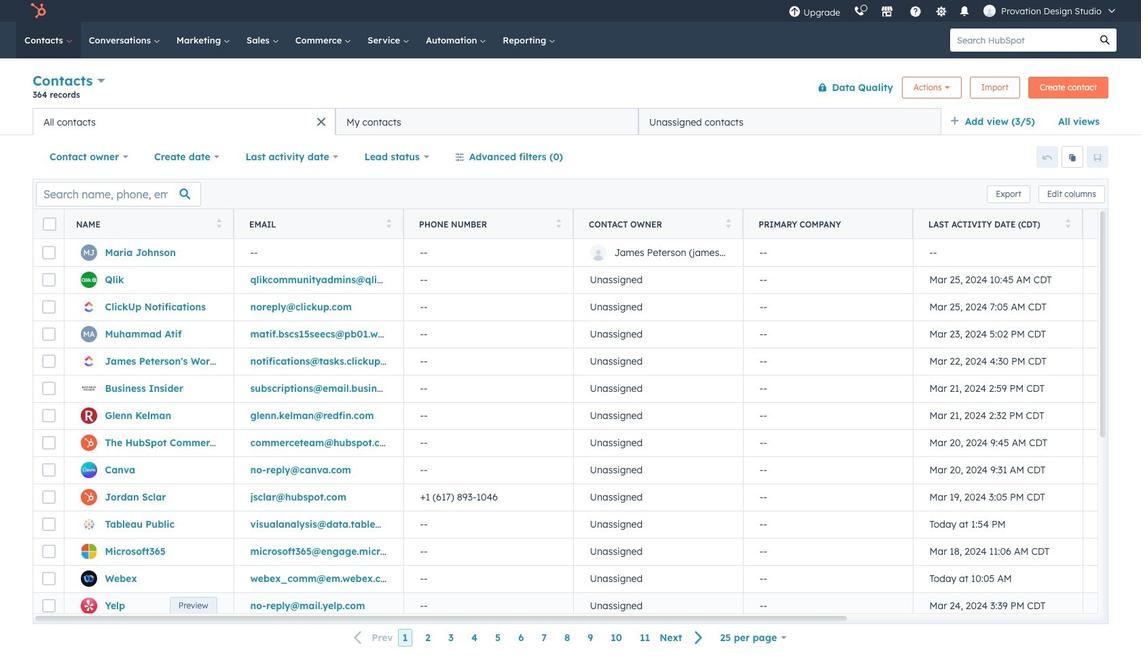 Task type: vqa. For each thing, say whether or not it's contained in the screenshot.
Pagination NAVIGATION
yes



Task type: describe. For each thing, give the bounding box(es) containing it.
4 press to sort. element from the left
[[726, 218, 731, 230]]

5 press to sort. element from the left
[[1066, 218, 1071, 230]]

press to sort. image for fifth press to sort. element from right
[[216, 218, 222, 228]]

marketplaces image
[[881, 6, 894, 18]]

pagination navigation
[[346, 629, 712, 647]]

2 press to sort. element from the left
[[386, 218, 391, 230]]



Task type: locate. For each thing, give the bounding box(es) containing it.
1 horizontal spatial press to sort. image
[[386, 218, 391, 228]]

press to sort. image for first press to sort. element from right
[[1066, 218, 1071, 228]]

Search name, phone, email addresses, or company search field
[[36, 182, 201, 206]]

2 horizontal spatial press to sort. image
[[1066, 218, 1071, 228]]

1 horizontal spatial press to sort. image
[[726, 218, 731, 228]]

press to sort. element
[[216, 218, 222, 230], [386, 218, 391, 230], [556, 218, 561, 230], [726, 218, 731, 230], [1066, 218, 1071, 230]]

press to sort. image for fourth press to sort. element from the left
[[726, 218, 731, 228]]

press to sort. image for 3rd press to sort. element from the right
[[556, 218, 561, 228]]

0 horizontal spatial press to sort. image
[[216, 218, 222, 228]]

james peterson image
[[984, 5, 996, 17]]

3 press to sort. image from the left
[[1066, 218, 1071, 228]]

press to sort. image for 4th press to sort. element from right
[[386, 218, 391, 228]]

1 press to sort. element from the left
[[216, 218, 222, 230]]

1 press to sort. image from the left
[[216, 218, 222, 228]]

3 press to sort. element from the left
[[556, 218, 561, 230]]

0 horizontal spatial press to sort. image
[[556, 218, 561, 228]]

press to sort. image
[[216, 218, 222, 228], [386, 218, 391, 228]]

2 press to sort. image from the left
[[726, 218, 731, 228]]

press to sort. image
[[556, 218, 561, 228], [726, 218, 731, 228], [1066, 218, 1071, 228]]

1 press to sort. image from the left
[[556, 218, 561, 228]]

Search HubSpot search field
[[951, 29, 1094, 52]]

column header
[[743, 209, 914, 239]]

banner
[[33, 70, 1109, 108]]

menu
[[782, 0, 1125, 22]]

2 press to sort. image from the left
[[386, 218, 391, 228]]



